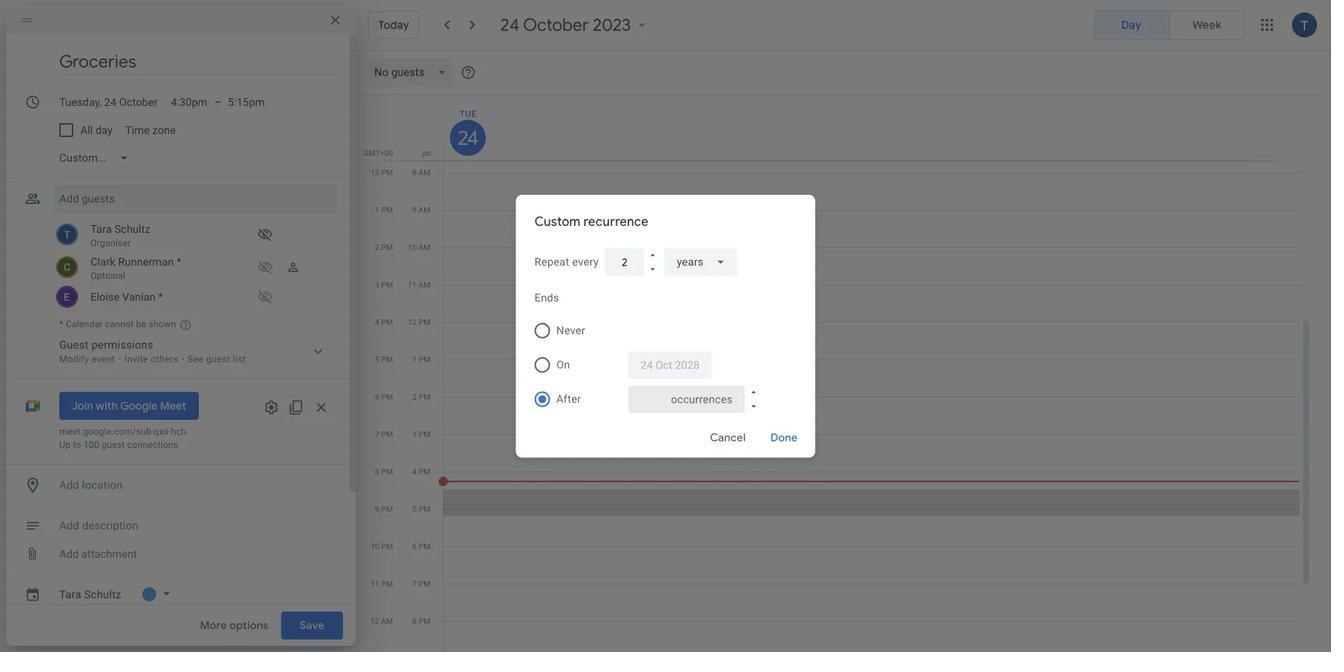 Task type: describe. For each thing, give the bounding box(es) containing it.
option group inside custom recurrence dialog
[[528, 314, 797, 417]]

zone
[[152, 124, 176, 137]]

1 horizontal spatial 3
[[412, 430, 417, 439]]

0 horizontal spatial 1 pm
[[375, 205, 393, 214]]

every
[[572, 256, 599, 268]]

9 am
[[412, 205, 430, 214]]

11 am
[[408, 280, 430, 289]]

0 vertical spatial 12 pm
[[371, 168, 393, 177]]

done
[[771, 431, 798, 445]]

0 horizontal spatial 2 pm
[[375, 243, 393, 252]]

8 am
[[412, 168, 430, 177]]

custom recurrence dialog
[[516, 195, 815, 458]]

0 horizontal spatial 4 pm
[[375, 317, 393, 327]]

2 vertical spatial *
[[59, 319, 63, 330]]

attachment
[[81, 548, 137, 561]]

today
[[378, 18, 409, 32]]

1 vertical spatial 5
[[412, 505, 417, 514]]

gmt+00
[[363, 148, 393, 158]]

repeat
[[535, 256, 569, 268]]

tara schultz
[[59, 588, 121, 601]]

repeat every
[[535, 256, 599, 268]]

with
[[96, 399, 118, 413]]

all
[[80, 124, 93, 137]]

shown
[[149, 319, 176, 330]]

october
[[523, 14, 589, 36]]

join
[[72, 399, 93, 413]]

1 vertical spatial 2
[[412, 392, 417, 402]]

1 vertical spatial 2 pm
[[412, 392, 430, 402]]

0 horizontal spatial 3 pm
[[375, 280, 393, 289]]

9 for 9 pm
[[375, 505, 379, 514]]

tara schultz organiser
[[90, 223, 150, 249]]

tara for tara schultz organiser
[[90, 223, 112, 236]]

0 horizontal spatial 6
[[375, 392, 379, 402]]

eloise vanian *
[[90, 291, 163, 303]]

guest
[[102, 440, 125, 451]]

1 vertical spatial 12
[[408, 317, 417, 327]]

10 pm
[[371, 542, 393, 551]]

11 for 11 am
[[408, 280, 417, 289]]

1 vertical spatial 3 pm
[[412, 430, 430, 439]]

occurrences number field
[[641, 385, 662, 414]]

add
[[59, 548, 79, 561]]

organiser
[[90, 238, 131, 249]]

0 vertical spatial 7 pm
[[375, 430, 393, 439]]

tara for tara schultz
[[59, 588, 81, 601]]

12 am
[[370, 617, 393, 626]]

after
[[556, 393, 581, 406]]

none field inside custom recurrence dialog
[[664, 248, 738, 276]]

on
[[556, 359, 570, 371]]

24 october 2023
[[500, 14, 631, 36]]

0 vertical spatial 8
[[412, 168, 417, 177]]

meet
[[160, 399, 186, 413]]

be
[[136, 319, 146, 330]]

clark runnerman, optional tree item
[[53, 252, 337, 285]]

custom
[[535, 214, 581, 229]]

2 vertical spatial 12
[[370, 617, 379, 626]]

10 for 10 pm
[[371, 542, 379, 551]]

1 vertical spatial 12 pm
[[408, 317, 430, 327]]

1 horizontal spatial 6 pm
[[412, 542, 430, 551]]

to
[[73, 440, 81, 451]]

eloise vanian tree item
[[53, 285, 337, 310]]

0 horizontal spatial 8 pm
[[375, 467, 393, 477]]

10 am
[[408, 243, 430, 252]]

jot
[[422, 148, 431, 158]]

schultz for tara schultz organiser
[[114, 223, 150, 236]]

Date on which the recurrence ends text field
[[641, 351, 700, 379]]

Week radio
[[1169, 10, 1245, 40]]

0 vertical spatial 4
[[375, 317, 379, 327]]

day
[[1121, 18, 1142, 32]]

google
[[120, 399, 158, 413]]

eloise
[[90, 291, 120, 303]]

am for 12 am
[[381, 617, 393, 626]]

* for eloise vanian *
[[158, 291, 163, 303]]

time zone button
[[119, 116, 182, 144]]

never
[[556, 324, 585, 337]]

vanian
[[122, 291, 156, 303]]

11 pm
[[371, 579, 393, 589]]

meet.google.com/sub-
[[59, 427, 154, 438]]

column header inside grid
[[443, 95, 1300, 161]]



Task type: vqa. For each thing, say whether or not it's contained in the screenshot.
November 29 element's 29
no



Task type: locate. For each thing, give the bounding box(es) containing it.
7 up 9 pm
[[375, 430, 379, 439]]

1 vertical spatial tara
[[59, 588, 81, 601]]

5
[[375, 355, 379, 364], [412, 505, 417, 514]]

1
[[375, 205, 379, 214], [412, 355, 417, 364]]

1 horizontal spatial tara
[[90, 223, 112, 236]]

1 horizontal spatial 1 pm
[[412, 355, 430, 364]]

runnerman
[[118, 255, 174, 268]]

option group containing never
[[528, 314, 797, 417]]

1 horizontal spatial 5
[[412, 505, 417, 514]]

8 pm up 9 pm
[[375, 467, 393, 477]]

11 up 12 am
[[371, 579, 379, 589]]

pm
[[381, 168, 393, 177], [381, 205, 393, 214], [381, 243, 393, 252], [381, 280, 393, 289], [381, 317, 393, 327], [419, 317, 430, 327], [381, 355, 393, 364], [419, 355, 430, 364], [381, 392, 393, 402], [419, 392, 430, 402], [381, 430, 393, 439], [419, 430, 430, 439], [381, 467, 393, 477], [419, 467, 430, 477], [381, 505, 393, 514], [419, 505, 430, 514], [381, 542, 393, 551], [419, 542, 430, 551], [381, 579, 393, 589], [419, 579, 430, 589], [419, 617, 430, 626]]

am down jot
[[419, 168, 430, 177]]

12 pm
[[371, 168, 393, 177], [408, 317, 430, 327]]

custom recurrence
[[535, 214, 649, 229]]

qxii-
[[154, 427, 171, 438]]

optional
[[90, 271, 125, 282]]

grid containing gmt+00
[[362, 95, 1313, 653]]

1 vertical spatial 6
[[412, 542, 417, 551]]

8 up 9 am
[[412, 168, 417, 177]]

3 pm
[[375, 280, 393, 289], [412, 430, 430, 439]]

1 horizontal spatial *
[[158, 291, 163, 303]]

None field
[[664, 248, 738, 276]]

0 horizontal spatial 1
[[375, 205, 379, 214]]

9 for 9 am
[[412, 205, 417, 214]]

0 vertical spatial 11
[[408, 280, 417, 289]]

0 horizontal spatial 5 pm
[[375, 355, 393, 364]]

ends
[[535, 291, 559, 304]]

1 left 9 am
[[375, 205, 379, 214]]

0 horizontal spatial 11
[[371, 579, 379, 589]]

1 horizontal spatial 8 pm
[[412, 617, 430, 626]]

* left the calendar
[[59, 319, 63, 330]]

0 vertical spatial tara
[[90, 223, 112, 236]]

2023
[[593, 14, 631, 36]]

7 pm right '11 pm'
[[412, 579, 430, 589]]

0 vertical spatial 6
[[375, 392, 379, 402]]

1 vertical spatial schultz
[[84, 588, 121, 601]]

done button
[[759, 419, 809, 456]]

1 vertical spatial option group
[[528, 314, 797, 417]]

* inside "clark runnerman * optional"
[[177, 255, 181, 268]]

schultz down add attachment button at the bottom of the page
[[84, 588, 121, 601]]

am for 9 am
[[419, 205, 430, 214]]

9
[[412, 205, 417, 214], [375, 505, 379, 514]]

10
[[408, 243, 417, 252], [371, 542, 379, 551]]

today button
[[368, 11, 419, 39]]

9 up 10 am
[[412, 205, 417, 214]]

0 horizontal spatial 7 pm
[[375, 430, 393, 439]]

1 vertical spatial 7 pm
[[412, 579, 430, 589]]

time
[[125, 124, 150, 137]]

cancel button
[[703, 419, 753, 456]]

1 horizontal spatial 7 pm
[[412, 579, 430, 589]]

6
[[375, 392, 379, 402], [412, 542, 417, 551]]

option group
[[1093, 10, 1245, 40], [528, 314, 797, 417]]

12 down "11 am"
[[408, 317, 417, 327]]

grid
[[362, 95, 1313, 653]]

to element
[[214, 96, 222, 109]]

1 vertical spatial 7
[[412, 579, 417, 589]]

cannot
[[105, 319, 134, 330]]

connections
[[127, 440, 178, 451]]

add attachment button
[[53, 540, 143, 569]]

0 vertical spatial schultz
[[114, 223, 150, 236]]

hch
[[171, 427, 186, 438]]

11 for 11 pm
[[371, 579, 379, 589]]

1 vertical spatial 3
[[412, 430, 417, 439]]

0 vertical spatial 2
[[375, 243, 379, 252]]

*
[[177, 255, 181, 268], [158, 291, 163, 303], [59, 319, 63, 330]]

0 horizontal spatial 2
[[375, 243, 379, 252]]

12 pm down "11 am"
[[408, 317, 430, 327]]

schultz
[[114, 223, 150, 236], [84, 588, 121, 601]]

12
[[371, 168, 379, 177], [408, 317, 417, 327], [370, 617, 379, 626]]

0 vertical spatial option group
[[1093, 10, 1245, 40]]

0 horizontal spatial 9
[[375, 505, 379, 514]]

0 vertical spatial 2 pm
[[375, 243, 393, 252]]

11 down 10 am
[[408, 280, 417, 289]]

column header
[[443, 95, 1300, 161]]

am
[[419, 168, 430, 177], [419, 205, 430, 214], [419, 243, 430, 252], [419, 280, 430, 289], [381, 617, 393, 626]]

1 vertical spatial 8 pm
[[412, 617, 430, 626]]

* for clark runnerman * optional
[[177, 255, 181, 268]]

4
[[375, 317, 379, 327], [412, 467, 417, 477]]

24 october 2023 button
[[494, 14, 656, 36]]

1 pm
[[375, 205, 393, 214], [412, 355, 430, 364]]

clark runnerman * optional
[[90, 255, 181, 282]]

1 horizontal spatial 7
[[412, 579, 417, 589]]

am down 10 am
[[419, 280, 430, 289]]

1 vertical spatial 5 pm
[[412, 505, 430, 514]]

6 pm
[[375, 392, 393, 402], [412, 542, 430, 551]]

1 horizontal spatial 12 pm
[[408, 317, 430, 327]]

0 vertical spatial 5 pm
[[375, 355, 393, 364]]

1 horizontal spatial option group
[[1093, 10, 1245, 40]]

am down 9 am
[[419, 243, 430, 252]]

1 vertical spatial 8
[[375, 467, 379, 477]]

1 vertical spatial 11
[[371, 579, 379, 589]]

day
[[95, 124, 113, 137]]

1 vertical spatial 10
[[371, 542, 379, 551]]

tara
[[90, 223, 112, 236], [59, 588, 81, 601]]

join with google meet
[[72, 399, 186, 413]]

1 vertical spatial 6 pm
[[412, 542, 430, 551]]

cancel
[[710, 431, 746, 445]]

schultz for tara schultz
[[84, 588, 121, 601]]

7 pm
[[375, 430, 393, 439], [412, 579, 430, 589]]

9 pm
[[375, 505, 393, 514]]

0 vertical spatial 5
[[375, 355, 379, 364]]

0 vertical spatial 6 pm
[[375, 392, 393, 402]]

occurrences
[[671, 393, 733, 406]]

0 horizontal spatial 7
[[375, 430, 379, 439]]

1 vertical spatial 1
[[412, 355, 417, 364]]

Day radio
[[1093, 10, 1170, 40]]

all day
[[80, 124, 113, 137]]

Years to repeat number field
[[618, 248, 632, 276]]

5 pm
[[375, 355, 393, 364], [412, 505, 430, 514]]

0 vertical spatial *
[[177, 255, 181, 268]]

1 horizontal spatial 11
[[408, 280, 417, 289]]

am for 11 am
[[419, 280, 430, 289]]

1 vertical spatial 1 pm
[[412, 355, 430, 364]]

up
[[59, 440, 71, 451]]

1 pm down "11 am"
[[412, 355, 430, 364]]

meet.google.com/sub-qxii-hch up to 100 guest connections
[[59, 427, 186, 451]]

1 horizontal spatial 2 pm
[[412, 392, 430, 402]]

8 pm
[[375, 467, 393, 477], [412, 617, 430, 626]]

100
[[84, 440, 99, 451]]

* down tara schultz, organiser 'tree item'
[[177, 255, 181, 268]]

12 down "gmt+00"
[[371, 168, 379, 177]]

* inside eloise vanian tree item
[[158, 291, 163, 303]]

am for 8 am
[[419, 168, 430, 177]]

1 horizontal spatial 3 pm
[[412, 430, 430, 439]]

0 vertical spatial 8 pm
[[375, 467, 393, 477]]

0 vertical spatial 3
[[375, 280, 379, 289]]

1 horizontal spatial 4 pm
[[412, 467, 430, 477]]

0 vertical spatial 10
[[408, 243, 417, 252]]

schultz up "organiser"
[[114, 223, 150, 236]]

1 vertical spatial 4
[[412, 467, 417, 477]]

0 horizontal spatial 3
[[375, 280, 379, 289]]

0 vertical spatial 12
[[371, 168, 379, 177]]

0 vertical spatial 1
[[375, 205, 379, 214]]

0 vertical spatial 4 pm
[[375, 317, 393, 327]]

join with google meet link
[[59, 392, 199, 420]]

am down '11 pm'
[[381, 617, 393, 626]]

Add title text field
[[59, 50, 337, 73]]

0 vertical spatial 1 pm
[[375, 205, 393, 214]]

0 horizontal spatial option group
[[528, 314, 797, 417]]

0 vertical spatial 9
[[412, 205, 417, 214]]

2 pm
[[375, 243, 393, 252], [412, 392, 430, 402]]

0 horizontal spatial 6 pm
[[375, 392, 393, 402]]

12 pm down "gmt+00"
[[371, 168, 393, 177]]

2 horizontal spatial *
[[177, 255, 181, 268]]

2
[[375, 243, 379, 252], [412, 392, 417, 402]]

1 vertical spatial 4 pm
[[412, 467, 430, 477]]

11
[[408, 280, 417, 289], [371, 579, 379, 589]]

am for 10 am
[[419, 243, 430, 252]]

2 vertical spatial 8
[[412, 617, 417, 626]]

tara schultz, organiser tree item
[[53, 219, 337, 252]]

1 horizontal spatial 9
[[412, 205, 417, 214]]

am down 8 am
[[419, 205, 430, 214]]

0 horizontal spatial 4
[[375, 317, 379, 327]]

0 horizontal spatial *
[[59, 319, 63, 330]]

1 down "11 am"
[[412, 355, 417, 364]]

0 horizontal spatial 10
[[371, 542, 379, 551]]

12 down '11 pm'
[[370, 617, 379, 626]]

7 right '11 pm'
[[412, 579, 417, 589]]

0 horizontal spatial 5
[[375, 355, 379, 364]]

recurrence
[[584, 214, 649, 229]]

time zone
[[125, 124, 176, 137]]

week
[[1193, 18, 1222, 32]]

option group containing day
[[1093, 10, 1245, 40]]

1 horizontal spatial 10
[[408, 243, 417, 252]]

* right vanian at the top
[[158, 291, 163, 303]]

8 right 12 am
[[412, 617, 417, 626]]

7
[[375, 430, 379, 439], [412, 579, 417, 589]]

0 vertical spatial 3 pm
[[375, 280, 393, 289]]

10 for 10 am
[[408, 243, 417, 252]]

10 up '11 pm'
[[371, 542, 379, 551]]

24
[[500, 14, 520, 36]]

0 horizontal spatial 12 pm
[[371, 168, 393, 177]]

1 horizontal spatial 1
[[412, 355, 417, 364]]

1 horizontal spatial 6
[[412, 542, 417, 551]]

tara down add
[[59, 588, 81, 601]]

1 horizontal spatial 2
[[412, 392, 417, 402]]

8 pm right 12 am
[[412, 617, 430, 626]]

add attachment
[[59, 548, 137, 561]]

tara up "organiser"
[[90, 223, 112, 236]]

8 up 9 pm
[[375, 467, 379, 477]]

tara inside tara schultz organiser
[[90, 223, 112, 236]]

clark
[[90, 255, 115, 268]]

–
[[214, 96, 222, 109]]

8
[[412, 168, 417, 177], [375, 467, 379, 477], [412, 617, 417, 626]]

4 pm
[[375, 317, 393, 327], [412, 467, 430, 477]]

10 up "11 am"
[[408, 243, 417, 252]]

calendar
[[66, 319, 103, 330]]

0 horizontal spatial tara
[[59, 588, 81, 601]]

schultz inside tara schultz organiser
[[114, 223, 150, 236]]

9 up 10 pm on the left of page
[[375, 505, 379, 514]]

0 vertical spatial 7
[[375, 430, 379, 439]]

guests invited to this event. tree
[[53, 219, 337, 310]]

1 horizontal spatial 5 pm
[[412, 505, 430, 514]]

1 horizontal spatial 4
[[412, 467, 417, 477]]

1 vertical spatial *
[[158, 291, 163, 303]]

* calendar cannot be shown
[[59, 319, 176, 330]]

1 pm left 9 am
[[375, 205, 393, 214]]

1 vertical spatial 9
[[375, 505, 379, 514]]

7 pm up 9 pm
[[375, 430, 393, 439]]



